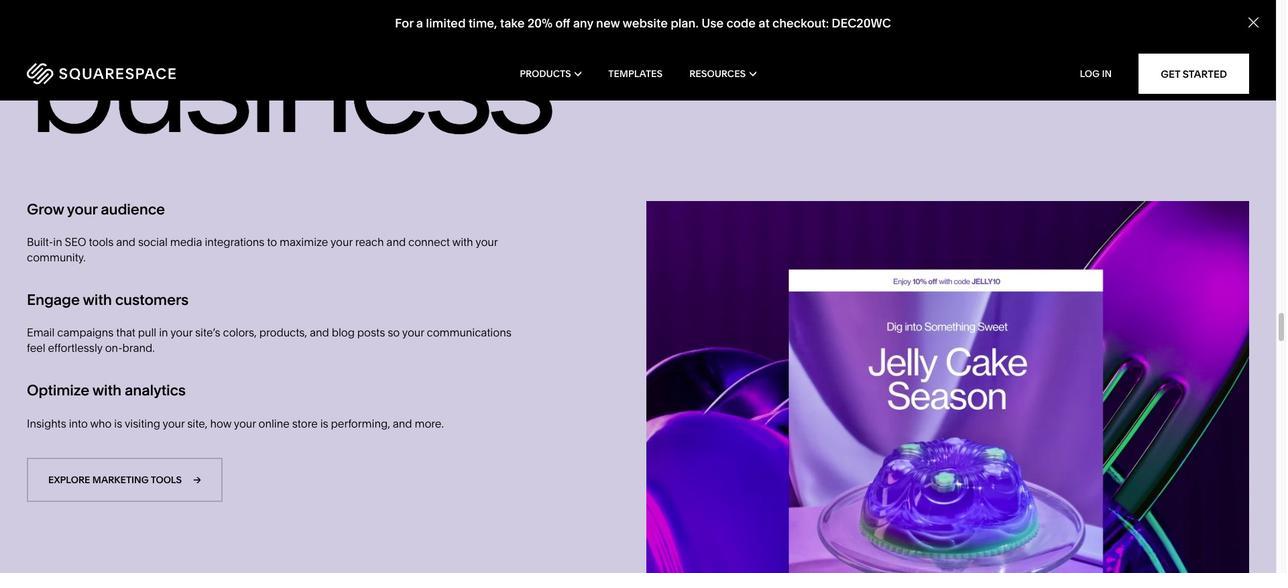 Task type: locate. For each thing, give the bounding box(es) containing it.
0 horizontal spatial tools
[[89, 236, 114, 249]]

for
[[395, 16, 414, 31]]

templates
[[609, 68, 663, 80]]

connect
[[409, 236, 450, 249]]

site's
[[195, 326, 220, 340]]

0 vertical spatial with
[[452, 236, 473, 249]]

and left social
[[116, 236, 136, 249]]

into
[[69, 417, 88, 430]]

your
[[67, 200, 97, 219], [331, 236, 353, 249], [476, 236, 498, 249], [171, 326, 193, 340], [402, 326, 424, 340], [163, 417, 185, 430], [234, 417, 256, 430]]

1 horizontal spatial tools
[[151, 474, 182, 486]]

tools right seo on the top left of page
[[89, 236, 114, 249]]

blog
[[332, 326, 355, 340]]

email campaigns that pull in your site's colors, products, and blog posts so your communications feel effortlessly on-brand.
[[27, 326, 512, 355]]

off
[[556, 16, 571, 31]]

your up seo on the top left of page
[[67, 200, 97, 219]]

any
[[573, 16, 594, 31]]

get started link
[[1139, 54, 1250, 94]]

a
[[417, 16, 423, 31]]

1 horizontal spatial is
[[320, 417, 329, 430]]

an email displaying purple jello cake on a glass structure, illustrating email automation. image
[[647, 201, 1250, 574]]

in right the pull
[[159, 326, 168, 340]]

1 vertical spatial in
[[159, 326, 168, 340]]

that
[[116, 326, 135, 340]]

how
[[210, 417, 232, 430]]

visiting
[[125, 417, 160, 430]]

in up community.
[[53, 236, 62, 249]]

with up who
[[92, 382, 121, 400]]

and right reach
[[387, 236, 406, 249]]

feel
[[27, 341, 45, 355]]

1 vertical spatial with
[[83, 291, 112, 309]]

community.
[[27, 251, 86, 264]]

1 horizontal spatial in
[[159, 326, 168, 340]]

who
[[90, 417, 112, 430]]

and left the blog
[[310, 326, 329, 340]]

products
[[520, 68, 571, 80]]

your left reach
[[331, 236, 353, 249]]

1 is from the left
[[114, 417, 122, 430]]

for a limited time, take 20% off any new website plan. use code at checkout: dec20wc
[[395, 16, 892, 31]]

website
[[623, 16, 668, 31]]

at
[[759, 16, 770, 31]]

posts
[[357, 326, 385, 340]]

built-in seo tools and social media integrations to maximize your reach and connect with your community.
[[27, 236, 498, 264]]

with
[[452, 236, 473, 249], [83, 291, 112, 309], [92, 382, 121, 400]]

squarespace logo image
[[27, 63, 176, 85]]

insights
[[27, 417, 66, 430]]

with up campaigns
[[83, 291, 112, 309]]

is right who
[[114, 417, 122, 430]]

email
[[27, 326, 55, 340]]

and inside email campaigns that pull in your site's colors, products, and blog posts so your communications feel effortlessly on-brand.
[[310, 326, 329, 340]]

campaigns
[[57, 326, 114, 340]]

is
[[114, 417, 122, 430], [320, 417, 329, 430]]

in inside email campaigns that pull in your site's colors, products, and blog posts so your communications feel effortlessly on-brand.
[[159, 326, 168, 340]]

get started
[[1161, 67, 1228, 80]]

code
[[727, 16, 756, 31]]

in
[[53, 236, 62, 249], [159, 326, 168, 340]]

social
[[138, 236, 168, 249]]

store
[[292, 417, 318, 430]]

analytics
[[125, 382, 186, 400]]

media
[[170, 236, 202, 249]]

20%
[[528, 16, 553, 31]]

0 horizontal spatial is
[[114, 417, 122, 430]]

0 vertical spatial tools
[[89, 236, 114, 249]]

tools
[[89, 236, 114, 249], [151, 474, 182, 486]]

0 vertical spatial in
[[53, 236, 62, 249]]

0 horizontal spatial in
[[53, 236, 62, 249]]

so
[[388, 326, 400, 340]]

with right connect
[[452, 236, 473, 249]]

plan.
[[671, 16, 699, 31]]

is right store
[[320, 417, 329, 430]]

and
[[116, 236, 136, 249], [387, 236, 406, 249], [310, 326, 329, 340], [393, 417, 412, 430]]

tools inside built-in seo tools and social media integrations to maximize your reach and connect with your community.
[[89, 236, 114, 249]]

and left more.
[[393, 417, 412, 430]]

take
[[500, 16, 525, 31]]

maximize
[[280, 236, 328, 249]]

log
[[1080, 68, 1100, 80]]

built-
[[27, 236, 53, 249]]

grow
[[27, 200, 64, 219]]

tools left → at the bottom
[[151, 474, 182, 486]]

2 vertical spatial with
[[92, 382, 121, 400]]

seo
[[65, 236, 86, 249]]

time,
[[469, 16, 498, 31]]

products,
[[259, 326, 307, 340]]

grow your audience
[[27, 200, 165, 219]]

your left site,
[[163, 417, 185, 430]]



Task type: vqa. For each thing, say whether or not it's contained in the screenshot.
Offer
no



Task type: describe. For each thing, give the bounding box(es) containing it.
dec20wc
[[832, 16, 892, 31]]

resources
[[690, 68, 746, 80]]

more.
[[415, 417, 444, 430]]

2 is from the left
[[320, 417, 329, 430]]

log             in
[[1080, 68, 1112, 80]]

templates link
[[609, 47, 663, 101]]

your left "site's"
[[171, 326, 193, 340]]

effortlessly
[[48, 341, 103, 355]]

new
[[596, 16, 620, 31]]

in inside built-in seo tools and social media integrations to maximize your reach and connect with your community.
[[53, 236, 62, 249]]

to
[[267, 236, 277, 249]]

performing,
[[331, 417, 390, 430]]

integrations
[[205, 236, 265, 249]]

on-
[[105, 341, 123, 355]]

limited
[[426, 16, 466, 31]]

in
[[1103, 68, 1112, 80]]

1 vertical spatial tools
[[151, 474, 182, 486]]

started
[[1183, 67, 1228, 80]]

site,
[[187, 417, 208, 430]]

your right so
[[402, 326, 424, 340]]

customers
[[115, 291, 189, 309]]

insights into who is visiting your site, how your online store is performing, and more.
[[27, 417, 444, 430]]

explore marketing tools
[[48, 474, 182, 486]]

checkout:
[[773, 16, 829, 31]]

log             in link
[[1080, 68, 1112, 80]]

optimize
[[27, 382, 89, 400]]

resources button
[[690, 47, 757, 101]]

engage
[[27, 291, 80, 309]]

engage with customers
[[27, 291, 189, 309]]

audience
[[101, 200, 165, 219]]

with inside built-in seo tools and social media integrations to maximize your reach and connect with your community.
[[452, 236, 473, 249]]

online
[[259, 417, 290, 430]]

with for customers
[[83, 291, 112, 309]]

get
[[1161, 67, 1181, 80]]

use
[[702, 16, 724, 31]]

pull
[[138, 326, 156, 340]]

brand.
[[122, 341, 155, 355]]

your right 'how'
[[234, 417, 256, 430]]

your right connect
[[476, 236, 498, 249]]

products button
[[520, 47, 582, 101]]

→
[[193, 474, 201, 486]]

squarespace logo link
[[27, 63, 271, 85]]

with for analytics
[[92, 382, 121, 400]]

communications
[[427, 326, 512, 340]]

explore
[[48, 474, 90, 486]]

reach
[[355, 236, 384, 249]]

marketing
[[92, 474, 149, 486]]

colors,
[[223, 326, 257, 340]]

optimize with analytics
[[27, 382, 186, 400]]



